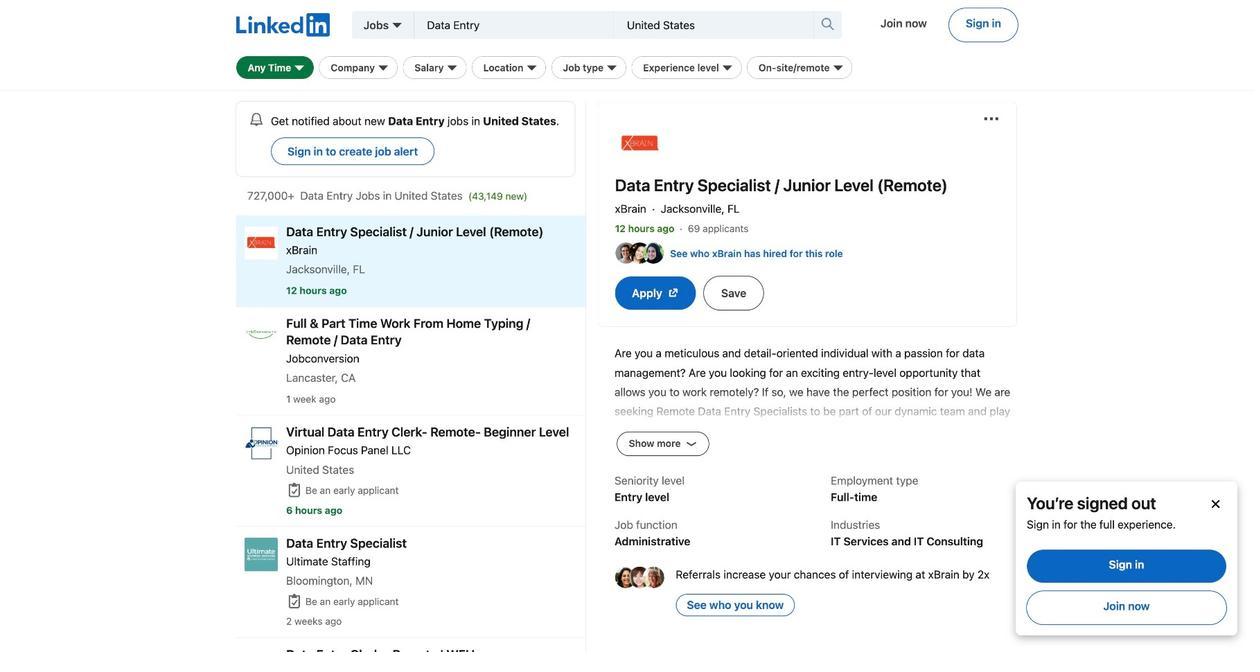 Task type: locate. For each thing, give the bounding box(es) containing it.
main content
[[236, 102, 586, 652]]

svg image
[[286, 593, 303, 610]]

Search job titles or companies search field
[[425, 17, 592, 33]]

1 horizontal spatial svg image
[[668, 287, 679, 298]]

svg image
[[668, 287, 679, 298], [286, 482, 303, 499]]

0 horizontal spatial svg image
[[286, 482, 303, 499]]

dialog
[[1016, 482, 1238, 636]]

0 vertical spatial svg image
[[668, 287, 679, 298]]

Location search field
[[625, 17, 792, 33]]

None search field
[[414, 11, 842, 39]]

primary element
[[236, 0, 1018, 53]]

none search field inside primary element
[[414, 11, 842, 39]]

xbrain image
[[615, 119, 665, 169]]



Task type: describe. For each thing, give the bounding box(es) containing it.
1 vertical spatial svg image
[[286, 482, 303, 499]]



Task type: vqa. For each thing, say whether or not it's contained in the screenshot.
the left ·
no



